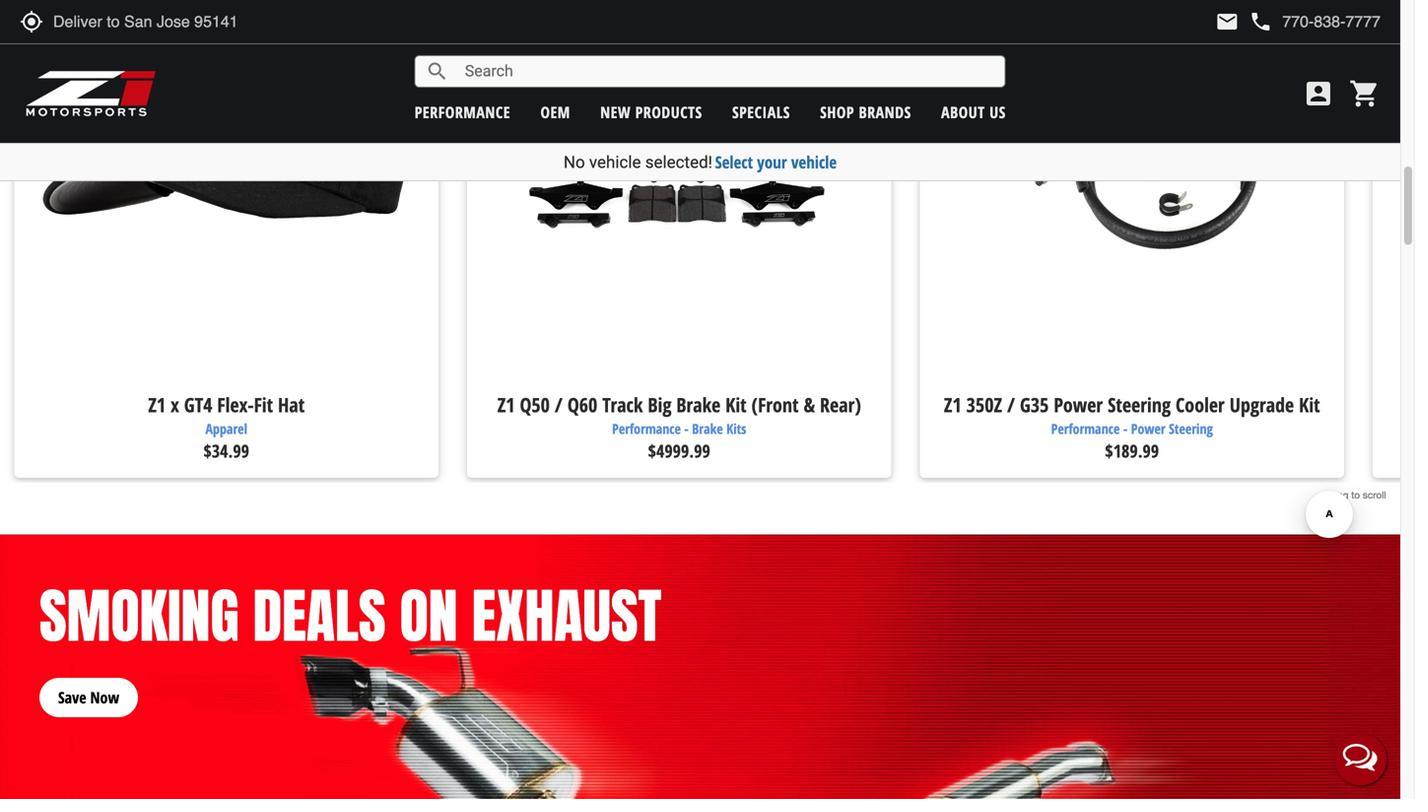 Task type: describe. For each thing, give the bounding box(es) containing it.
350z
[[966, 391, 1002, 418]]

drag to scroll
[[1329, 489, 1386, 501]]

about
[[941, 102, 985, 123]]

about us link
[[941, 102, 1006, 123]]

now
[[90, 687, 119, 708]]

track
[[602, 391, 643, 418]]

to
[[1351, 489, 1360, 501]]

selected!
[[645, 152, 713, 172]]

about us
[[941, 102, 1006, 123]]

z1 for z1 x gt4 flex-fit hat
[[148, 391, 166, 418]]

us
[[990, 102, 1006, 123]]

new products
[[600, 102, 702, 123]]

q50
[[520, 391, 550, 418]]

account_box
[[1303, 78, 1334, 109]]

drag
[[1329, 489, 1349, 501]]

$189.99
[[1105, 439, 1159, 463]]

my_location
[[20, 10, 43, 34]]

z1 motorsports logo image
[[25, 69, 157, 118]]

1 vertical spatial brake
[[692, 420, 723, 438]]

0 vertical spatial steering
[[1108, 391, 1171, 418]]

performance
[[415, 102, 511, 123]]

z1 for z1 q50 / q60 track big brake kit (front & rear)
[[497, 391, 515, 418]]

performance link
[[415, 102, 511, 123]]

1 horizontal spatial vehicle
[[791, 151, 837, 173]]

oem link
[[540, 102, 570, 123]]

scroll
[[1363, 489, 1386, 501]]

performance inside z1 350z / g35 power steering cooler upgrade kit performance - power steering $189.99
[[1051, 420, 1120, 438]]

mail
[[1215, 10, 1239, 34]]

upgrade
[[1230, 391, 1294, 418]]

shop brands link
[[820, 102, 911, 123]]

specials
[[732, 102, 790, 123]]

save
[[58, 687, 86, 708]]

hat
[[278, 391, 305, 418]]

cooler
[[1176, 391, 1225, 418]]

brands
[[859, 102, 911, 123]]

kits
[[726, 420, 746, 438]]

z1 x gt4 flex-fit hat apparel $34.99
[[148, 391, 305, 463]]

Search search field
[[449, 56, 1005, 87]]

no vehicle selected! select your vehicle
[[564, 151, 837, 173]]

z1 q50 / q60 track big brake kit (front & rear) performance - brake kits $4999.99
[[497, 391, 861, 463]]

select
[[715, 151, 753, 173]]

z1 for z1 350z / g35 power steering cooler upgrade kit
[[944, 391, 962, 418]]

gt4
[[184, 391, 212, 418]]

new products link
[[600, 102, 702, 123]]

kit inside z1 q50 / q60 track big brake kit (front & rear) performance - brake kits $4999.99
[[725, 391, 747, 418]]

vehicle inside no vehicle selected! select your vehicle
[[589, 152, 641, 172]]

shop
[[820, 102, 854, 123]]

mail phone
[[1215, 10, 1273, 34]]

$4999.99
[[648, 439, 710, 463]]

x
[[171, 391, 179, 418]]



Task type: locate. For each thing, give the bounding box(es) containing it.
brake up performance - brake kits link
[[676, 391, 721, 418]]

shopping_cart
[[1349, 78, 1381, 109]]

1 horizontal spatial performance
[[1051, 420, 1120, 438]]

2 horizontal spatial z1
[[944, 391, 962, 418]]

2 z1 from the left
[[497, 391, 515, 418]]

/ left g35
[[1007, 391, 1015, 418]]

1 / from the left
[[555, 391, 563, 418]]

2 performance from the left
[[1051, 420, 1120, 438]]

shop brands
[[820, 102, 911, 123]]

/ for g35
[[1007, 391, 1015, 418]]

z1 inside z1 350z / g35 power steering cooler upgrade kit performance - power steering $189.99
[[944, 391, 962, 418]]

smoking deals on exhaust
[[39, 571, 662, 660]]

/ inside z1 q50 / q60 track big brake kit (front & rear) performance - brake kits $4999.99
[[555, 391, 563, 418]]

0 horizontal spatial /
[[555, 391, 563, 418]]

z1 left the 350z at the right of page
[[944, 391, 962, 418]]

1 horizontal spatial power
[[1131, 420, 1166, 438]]

flex-
[[217, 391, 254, 418]]

z1
[[148, 391, 166, 418], [497, 391, 515, 418], [944, 391, 962, 418]]

apparel
[[206, 420, 247, 438]]

1 kit from the left
[[725, 391, 747, 418]]

account_box link
[[1298, 78, 1339, 109]]

q60
[[568, 391, 597, 418]]

phone
[[1249, 10, 1273, 34]]

1 vertical spatial power
[[1131, 420, 1166, 438]]

big
[[648, 391, 672, 418]]

1 horizontal spatial kit
[[1299, 391, 1320, 418]]

g35
[[1020, 391, 1049, 418]]

2 - from the left
[[1123, 420, 1128, 438]]

exhaust
[[472, 571, 662, 660]]

select your vehicle link
[[715, 151, 837, 173]]

oem
[[540, 102, 570, 123]]

steering up performance - power steering link
[[1108, 391, 1171, 418]]

/ inside z1 350z / g35 power steering cooler upgrade kit performance - power steering $189.99
[[1007, 391, 1015, 418]]

/ left q60 at the left
[[555, 391, 563, 418]]

z1 left the x
[[148, 391, 166, 418]]

0 horizontal spatial z1
[[148, 391, 166, 418]]

0 horizontal spatial power
[[1054, 391, 1103, 418]]

3 z1 from the left
[[944, 391, 962, 418]]

1 z1 from the left
[[148, 391, 166, 418]]

1 horizontal spatial z1
[[497, 391, 515, 418]]

no
[[564, 152, 585, 172]]

smoking
[[39, 571, 239, 660]]

performance down big
[[612, 420, 681, 438]]

smoking deals on exhaust image
[[0, 534, 1400, 799]]

2 / from the left
[[1007, 391, 1015, 418]]

performance up $189.99
[[1051, 420, 1120, 438]]

performance - brake kits link
[[481, 419, 878, 439]]

kit up kits on the right of page
[[725, 391, 747, 418]]

$34.99
[[203, 439, 249, 463]]

brake left kits on the right of page
[[692, 420, 723, 438]]

1 horizontal spatial -
[[1123, 420, 1128, 438]]

- inside z1 350z / g35 power steering cooler upgrade kit performance - power steering $189.99
[[1123, 420, 1128, 438]]

z1 left q50
[[497, 391, 515, 418]]

products
[[635, 102, 702, 123]]

- inside z1 q50 / q60 track big brake kit (front & rear) performance - brake kits $4999.99
[[684, 420, 689, 438]]

kit right upgrade
[[1299, 391, 1320, 418]]

shopping_cart link
[[1344, 78, 1381, 109]]

(front
[[752, 391, 799, 418]]

/ for q60
[[555, 391, 563, 418]]

brake
[[676, 391, 721, 418], [692, 420, 723, 438]]

1 vertical spatial steering
[[1169, 420, 1213, 438]]

0 horizontal spatial -
[[684, 420, 689, 438]]

kit inside z1 350z / g35 power steering cooler upgrade kit performance - power steering $189.99
[[1299, 391, 1320, 418]]

0 horizontal spatial kit
[[725, 391, 747, 418]]

search
[[425, 60, 449, 83]]

steering
[[1108, 391, 1171, 418], [1169, 420, 1213, 438]]

z1 inside z1 x gt4 flex-fit hat apparel $34.99
[[148, 391, 166, 418]]

new
[[600, 102, 631, 123]]

mail link
[[1215, 10, 1239, 34]]

rear)
[[820, 391, 861, 418]]

0 horizontal spatial performance
[[612, 420, 681, 438]]

2 kit from the left
[[1299, 391, 1320, 418]]

on
[[400, 571, 458, 660]]

performance
[[612, 420, 681, 438], [1051, 420, 1120, 438]]

fit
[[254, 391, 273, 418]]

vehicle right no
[[589, 152, 641, 172]]

- up $4999.99 on the bottom of the page
[[684, 420, 689, 438]]

1 performance from the left
[[612, 420, 681, 438]]

save now
[[58, 687, 119, 708]]

1 horizontal spatial /
[[1007, 391, 1015, 418]]

save now link
[[39, 658, 138, 717]]

-
[[684, 420, 689, 438], [1123, 420, 1128, 438]]

performance inside z1 q50 / q60 track big brake kit (front & rear) performance - brake kits $4999.99
[[612, 420, 681, 438]]

power up $189.99
[[1131, 420, 1166, 438]]

specials link
[[732, 102, 790, 123]]

/
[[555, 391, 563, 418], [1007, 391, 1015, 418]]

power right g35
[[1054, 391, 1103, 418]]

z1 inside z1 q50 / q60 track big brake kit (front & rear) performance - brake kits $4999.99
[[497, 391, 515, 418]]

- up $189.99
[[1123, 420, 1128, 438]]

&
[[804, 391, 815, 418]]

0 vertical spatial power
[[1054, 391, 1103, 418]]

apparel link
[[28, 419, 425, 439]]

kit
[[725, 391, 747, 418], [1299, 391, 1320, 418]]

vehicle right your
[[791, 151, 837, 173]]

phone link
[[1249, 10, 1381, 34]]

0 horizontal spatial vehicle
[[589, 152, 641, 172]]

your
[[757, 151, 787, 173]]

performance - power steering link
[[934, 419, 1331, 439]]

1 - from the left
[[684, 420, 689, 438]]

deals
[[253, 571, 386, 660]]

vehicle
[[791, 151, 837, 173], [589, 152, 641, 172]]

steering down cooler
[[1169, 420, 1213, 438]]

z1 350z / g35 power steering cooler upgrade kit performance - power steering $189.99
[[944, 391, 1320, 463]]

0 vertical spatial brake
[[676, 391, 721, 418]]

power
[[1054, 391, 1103, 418], [1131, 420, 1166, 438]]



Task type: vqa. For each thing, say whether or not it's contained in the screenshot.
DOT
no



